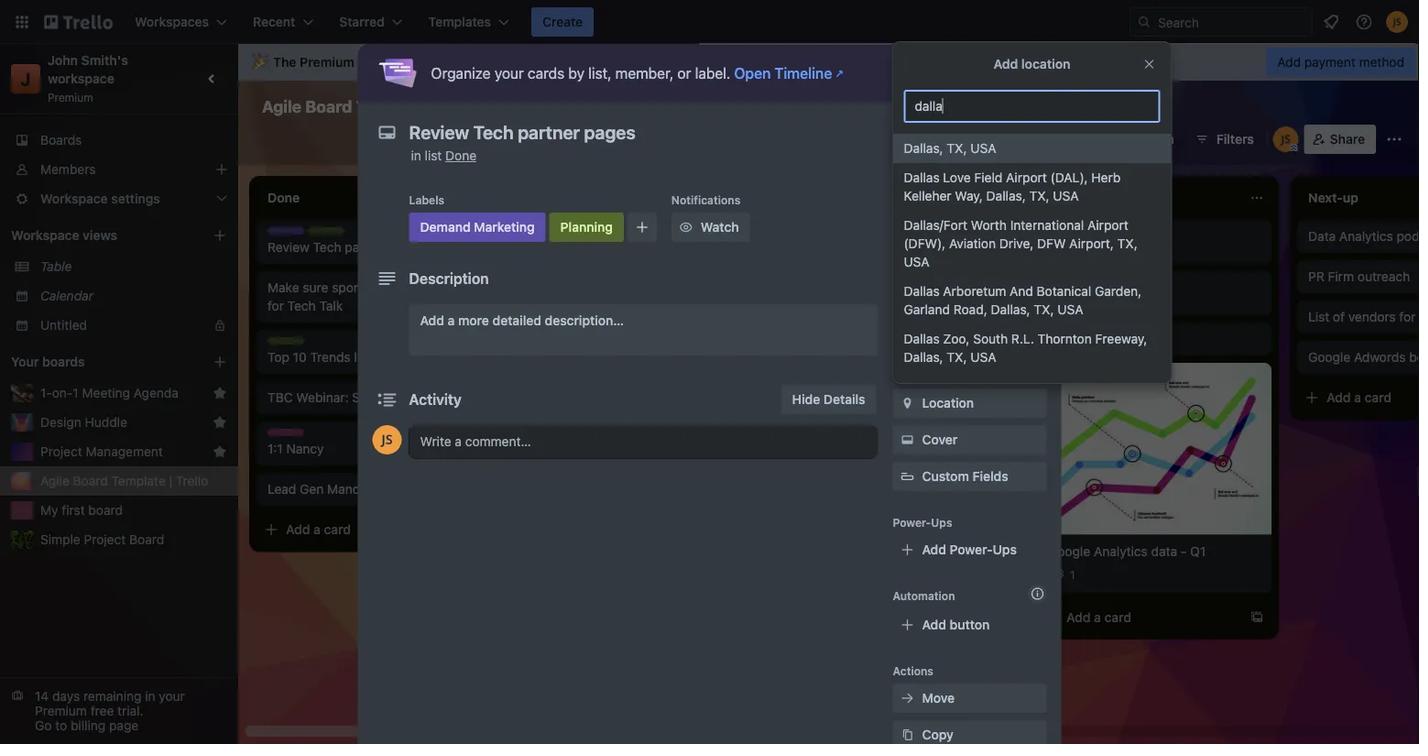 Task type: locate. For each thing, give the bounding box(es) containing it.
| down the organize
[[433, 96, 437, 116]]

sm image left copy
[[899, 726, 917, 744]]

1 vertical spatial table link
[[40, 258, 227, 276]]

project down the board
[[84, 532, 126, 547]]

0 vertical spatial members
[[40, 162, 96, 177]]

0 vertical spatial table link
[[770, 92, 845, 121]]

sm image inside watch button
[[677, 218, 695, 236]]

1 vertical spatial list
[[354, 350, 371, 365]]

copy link
[[893, 720, 1047, 744]]

0 vertical spatial automation
[[1105, 132, 1175, 147]]

location link
[[893, 389, 1047, 418]]

color: lime, title: "planning" element
[[550, 213, 624, 242], [308, 227, 354, 241], [568, 227, 614, 241], [268, 337, 313, 351]]

star or unstar board image
[[506, 99, 520, 114]]

tx, up international
[[1030, 188, 1050, 203]]

going
[[528, 240, 563, 255]]

sm image left location
[[899, 394, 917, 412]]

0 horizontal spatial members link
[[0, 155, 238, 184]]

1 horizontal spatial template
[[356, 96, 429, 116]]

branding
[[788, 331, 841, 346]]

0 horizontal spatial members
[[40, 162, 96, 177]]

tx, down 'botanical'
[[1034, 302, 1054, 317]]

dallas inside dallas zoo, south r.l. thornton freeway, dallas, tx, usa
[[904, 331, 940, 346]]

1 horizontal spatial page
[[940, 240, 969, 255]]

0 horizontal spatial 1
[[73, 385, 79, 400]]

0 vertical spatial happiness
[[1048, 280, 1104, 292]]

lead gen mandrill stats link
[[268, 480, 480, 499]]

| up my first board link
[[169, 473, 172, 488]]

tech right the review
[[313, 240, 341, 255]]

automation inside button
[[1105, 132, 1175, 147]]

color: purple, title: "demand marketing" element up the review
[[268, 227, 304, 235]]

(dfw),
[[904, 236, 946, 251]]

smith's
[[81, 53, 128, 68], [468, 55, 515, 70]]

show menu image
[[1386, 130, 1404, 148]]

1 vertical spatial members
[[922, 212, 979, 227]]

usa down south
[[971, 350, 997, 365]]

1 horizontal spatial free
[[358, 55, 383, 70]]

dallas inside dallas love field airport (dal), herb kelleher way, dallas, tx, usa
[[904, 170, 940, 185]]

1 horizontal spatial workspace
[[518, 55, 585, 70]]

dallas for dallas love field airport (dal), herb kelleher way, dallas, tx, usa
[[904, 170, 940, 185]]

0 horizontal spatial agile
[[40, 473, 69, 488]]

dallas love field airport (dal), herb kelleher way, dallas, tx, usa link
[[893, 163, 1172, 211]]

labels down dallas/fort on the right top
[[922, 249, 962, 264]]

agile down the
[[262, 96, 302, 116]]

1 vertical spatial agile board template | trello
[[40, 473, 208, 488]]

to inside 14 days remaining in your premium free trial. go to billing page
[[55, 718, 67, 733]]

3 dallas from the top
[[904, 331, 940, 346]]

a down google analytics data - q1 in the bottom right of the page
[[1094, 609, 1101, 624]]

1 vertical spatial tech
[[287, 298, 316, 313]]

design huddle
[[40, 415, 127, 430]]

1 vertical spatial 1
[[1070, 568, 1075, 581]]

app
[[838, 240, 862, 255]]

labels up demand
[[409, 193, 445, 206]]

retail
[[1048, 291, 1081, 306]]

1 vertical spatial workspace
[[11, 228, 79, 243]]

starred icon image
[[213, 386, 227, 400], [213, 415, 227, 430], [213, 444, 227, 459]]

0 vertical spatial starred icon image
[[213, 386, 227, 400]]

happiness down tbc
[[268, 430, 323, 443]]

1 vertical spatial 14
[[35, 689, 49, 704]]

2 vertical spatial premium
[[35, 703, 87, 718]]

google for google analytics data - q1
[[1048, 543, 1091, 558]]

1 vertical spatial page
[[109, 718, 139, 733]]

actions
[[893, 664, 934, 677]]

add button
[[922, 617, 990, 632]]

color: pink, title: "happiness" element
[[1048, 279, 1104, 292], [268, 429, 323, 443]]

sm image inside labels link
[[899, 247, 917, 266]]

1 horizontal spatial table link
[[770, 92, 845, 121]]

0 vertical spatial 14
[[640, 55, 654, 70]]

review tech partner pages link
[[268, 238, 480, 257]]

zoo,
[[943, 331, 970, 346]]

label.
[[695, 65, 731, 82]]

for for tech
[[268, 298, 284, 313]]

project down design
[[40, 444, 82, 459]]

happiness inside happiness retail order
[[1048, 280, 1104, 292]]

14 inside banner
[[640, 55, 654, 70]]

john right j
[[48, 53, 78, 68]]

0 vertical spatial workspace
[[518, 55, 585, 70]]

workspace left views
[[11, 228, 79, 243]]

color: pink, title: "happiness" element down css
[[1048, 279, 1104, 292]]

banner containing 🎉
[[238, 44, 1420, 81]]

0 horizontal spatial |
[[169, 473, 172, 488]]

in list done
[[411, 148, 477, 163]]

location
[[1022, 56, 1071, 71]]

switch to… image
[[13, 13, 31, 31]]

1 horizontal spatial google
[[1309, 350, 1351, 365]]

0 vertical spatial 1
[[73, 385, 79, 400]]

1 vertical spatial airport
[[1088, 218, 1129, 233]]

for right vendors
[[1400, 309, 1416, 324]]

color: purple, title: "demand marketing" element
[[409, 213, 546, 242], [268, 227, 304, 235]]

google
[[1309, 350, 1351, 365], [1048, 543, 1091, 558]]

airport inside dallas love field airport (dal), herb kelleher way, dallas, tx, usa
[[1006, 170, 1047, 185]]

sm image for members
[[899, 211, 917, 229]]

make
[[268, 280, 299, 295]]

0 vertical spatial agile
[[262, 96, 302, 116]]

0 horizontal spatial john
[[48, 53, 78, 68]]

tx, right rules
[[1118, 236, 1138, 251]]

1 horizontal spatial members link
[[893, 205, 1047, 235]]

free inside 14 days remaining in your premium free trial. go to billing page
[[90, 703, 114, 718]]

trends
[[310, 350, 351, 365]]

members down boards
[[40, 162, 96, 177]]

in inside 14 days remaining in your premium free trial. go to billing page
[[145, 689, 155, 704]]

1 vertical spatial color: pink, title: "happiness" element
[[268, 429, 323, 443]]

free left trial. on the left of page
[[90, 703, 114, 718]]

organize your cards by list, member, or label. open timeline
[[431, 65, 832, 82]]

card down lead gen mandrill stats
[[324, 522, 351, 537]]

1 vertical spatial to
[[55, 718, 67, 733]]

done link
[[446, 148, 477, 163]]

john smith (johnsmith38824343) image right open information menu icon
[[1387, 11, 1409, 33]]

2 starred icon image from the top
[[213, 415, 227, 430]]

workspace right j link
[[48, 71, 115, 86]]

1 vertical spatial free
[[90, 703, 114, 718]]

for inside make sure sponsors are indicated for tech talk
[[268, 298, 284, 313]]

0 horizontal spatial table link
[[40, 258, 227, 276]]

list right trends
[[354, 350, 371, 365]]

14
[[640, 55, 654, 70], [35, 689, 49, 704]]

add down indicated at the left of the page
[[420, 313, 444, 328]]

huddle
[[85, 415, 127, 430]]

0 vertical spatial agile board template | trello
[[262, 96, 485, 116]]

0 horizontal spatial -
[[375, 350, 381, 365]]

ups down fields
[[993, 542, 1017, 557]]

1 inside button
[[73, 385, 79, 400]]

1 horizontal spatial power-ups
[[997, 132, 1065, 147]]

dallas down garland
[[904, 331, 940, 346]]

workspace inside 'button'
[[564, 99, 632, 114]]

usa inside dallas love field airport (dal), herb kelleher way, dallas, tx, usa
[[1053, 188, 1079, 203]]

for for john
[[413, 55, 431, 70]]

color: pink, title: "happiness" element down tbc
[[268, 429, 323, 443]]

views
[[83, 228, 117, 243]]

list inside planning top 10 trends list - forbes
[[354, 350, 371, 365]]

in inside banner
[[622, 55, 633, 70]]

add down custom
[[922, 542, 947, 557]]

0 horizontal spatial to
[[55, 718, 67, 733]]

workspace inside banner
[[518, 55, 585, 70]]

workspace views
[[11, 228, 117, 243]]

for inside banner
[[413, 55, 431, 70]]

john smith (johnsmith38824343) image
[[1387, 11, 1409, 33], [1274, 126, 1299, 152], [373, 425, 402, 455]]

add a card down 'google adwords be' link
[[1327, 390, 1392, 405]]

|
[[433, 96, 437, 116], [169, 473, 172, 488]]

0 vertical spatial template
[[356, 96, 429, 116]]

board
[[305, 96, 352, 116], [720, 99, 756, 114], [73, 473, 108, 488], [129, 532, 164, 547]]

dallas up add to card
[[904, 170, 940, 185]]

sm image inside location link
[[899, 394, 917, 412]]

1 vertical spatial google
[[1048, 543, 1091, 558]]

hide
[[792, 392, 820, 407]]

dallas, inside dallas arboretum and botanical garden, garland road, dallas, tx, usa
[[991, 302, 1031, 317]]

dallas arboretum and botanical garden, garland road, dallas, tx, usa link
[[893, 277, 1172, 324]]

agile up 'my'
[[40, 473, 69, 488]]

1 vertical spatial power-ups
[[893, 516, 953, 529]]

2 vertical spatial in
[[145, 689, 155, 704]]

0 horizontal spatial table
[[40, 259, 72, 274]]

detailed
[[493, 313, 542, 328]]

add power-ups
[[922, 542, 1017, 557]]

workspace down list,
[[564, 99, 632, 114]]

1 vertical spatial your
[[159, 689, 185, 704]]

sm image inside members 'link'
[[899, 211, 917, 229]]

add a card for add a card button underneath guidelines
[[806, 372, 872, 387]]

workspace for workspace views
[[11, 228, 79, 243]]

sm image right 'new' on the right of page
[[899, 247, 917, 266]]

card for add a card button underneath google analytics data - q1 in the bottom right of the page
[[1105, 609, 1132, 624]]

john smith's workspace link
[[48, 53, 131, 86]]

1 vertical spatial dallas
[[904, 284, 940, 299]]

list
[[425, 148, 442, 163], [354, 350, 371, 365]]

css
[[1048, 240, 1074, 255]]

marketing
[[474, 219, 535, 235]]

agenda
[[134, 385, 179, 400]]

0 horizontal spatial workspace
[[11, 228, 79, 243]]

q3 webinar content planning link
[[528, 319, 733, 337]]

1 vertical spatial analytics
[[1094, 543, 1148, 558]]

0 vertical spatial calendar
[[830, 132, 883, 147]]

checklist
[[922, 285, 979, 301]]

project inside button
[[40, 444, 82, 459]]

first
[[62, 503, 85, 518]]

usa down (dfw),
[[904, 254, 930, 269]]

analytics for google
[[1094, 543, 1148, 558]]

data
[[1152, 543, 1178, 558]]

template up my first board link
[[111, 473, 166, 488]]

ups up add power-ups
[[931, 516, 953, 529]]

add a card up details
[[806, 372, 872, 387]]

your
[[11, 354, 39, 369]]

primary element
[[0, 0, 1420, 44]]

page
[[940, 240, 969, 255], [109, 718, 139, 733]]

list of vendors for 
[[1309, 309, 1420, 324]]

happiness inside happiness 1:1 nancy
[[268, 430, 323, 443]]

card for add a card button under 'google adwords be' link
[[1365, 390, 1392, 405]]

power-ups down the search google maps text box
[[997, 132, 1065, 147]]

10
[[293, 350, 307, 365]]

a down 'google adwords be' link
[[1355, 390, 1362, 405]]

google for google adwords be
[[1309, 350, 1351, 365]]

0 vertical spatial your
[[495, 65, 524, 82]]

1 horizontal spatial airport
[[1088, 218, 1129, 233]]

sm image for automation
[[1079, 125, 1105, 150]]

analytics up pr firm outreach link
[[1340, 229, 1394, 244]]

0 vertical spatial project
[[40, 444, 82, 459]]

sm image up deployment
[[677, 218, 695, 236]]

simple project board link
[[40, 531, 227, 549]]

john inside john smith's workspace premium
[[48, 53, 78, 68]]

j
[[20, 68, 31, 89]]

airport inside dallas/fort worth international airport (dfw), aviation drive, dfw airport, tx, usa
[[1088, 218, 1129, 233]]

sm image inside checklist link
[[899, 284, 917, 302]]

1 horizontal spatial color: pink, title: "happiness" element
[[1048, 279, 1104, 292]]

dallas love field airport (dal), herb kelleher way, dallas, tx, usa
[[904, 170, 1121, 203]]

new
[[865, 240, 890, 255]]

sm image down the actions
[[899, 689, 917, 707]]

- left the q1
[[1181, 543, 1187, 558]]

0 horizontal spatial ups
[[931, 516, 953, 529]]

banner
[[238, 44, 1420, 81]]

firm
[[1328, 269, 1355, 284]]

list left the done link at top
[[425, 148, 442, 163]]

sm image inside cover link
[[899, 431, 917, 449]]

1 vertical spatial ups
[[931, 516, 953, 529]]

1 horizontal spatial trello
[[441, 96, 485, 116]]

0 vertical spatial premium
[[300, 55, 355, 70]]

1 horizontal spatial -
[[1181, 543, 1187, 558]]

0 horizontal spatial happiness
[[268, 430, 323, 443]]

color: purple, title: "demand marketing" element up description
[[409, 213, 546, 242]]

add a card button down 'google adwords be' link
[[1298, 383, 1420, 412]]

sm image up landing
[[899, 211, 917, 229]]

add a card down google analytics data - q1 in the bottom right of the page
[[1067, 609, 1132, 624]]

add left payment
[[1278, 55, 1301, 70]]

- inside planning top 10 trends list - forbes
[[375, 350, 381, 365]]

airport up airport,
[[1088, 218, 1129, 233]]

add inside add button button
[[922, 617, 947, 632]]

dallas, inside dallas zoo, south r.l. thornton freeway, dallas, tx, usa
[[904, 350, 944, 365]]

to up dallas/fort on the right top
[[918, 186, 928, 199]]

create a view image
[[213, 228, 227, 243]]

add to card
[[893, 186, 956, 199]]

project management button
[[40, 443, 205, 461]]

table down workspace views
[[40, 259, 72, 274]]

simple
[[40, 532, 80, 547]]

a
[[448, 313, 455, 328], [834, 372, 841, 387], [1355, 390, 1362, 405], [314, 522, 321, 537], [1094, 609, 1101, 624]]

happiness down css
[[1048, 280, 1104, 292]]

your right trial. on the left of page
[[159, 689, 185, 704]]

template inside text box
[[356, 96, 429, 116]]

mobile ui reboot
[[1048, 331, 1146, 346]]

adwords
[[1354, 350, 1406, 365]]

to right go
[[55, 718, 67, 733]]

None text field
[[400, 115, 1005, 148]]

0 horizontal spatial your
[[159, 689, 185, 704]]

in left done
[[411, 148, 421, 163]]

sm image left checklist
[[899, 284, 917, 302]]

1 vertical spatial template
[[111, 473, 166, 488]]

dallas up garland
[[904, 284, 940, 299]]

0 vertical spatial dallas
[[904, 170, 940, 185]]

a left more
[[448, 313, 455, 328]]

agile board template | trello down trial
[[262, 96, 485, 116]]

free left trial
[[358, 55, 383, 70]]

0 horizontal spatial in
[[145, 689, 155, 704]]

automation up add button
[[893, 589, 955, 602]]

sm image inside copy link
[[899, 726, 917, 744]]

card up details
[[845, 372, 872, 387]]

my first board
[[40, 503, 123, 518]]

automation up the herb
[[1105, 132, 1175, 147]]

0 vertical spatial page
[[940, 240, 969, 255]]

share button
[[1305, 125, 1376, 154]]

in right ends
[[622, 55, 633, 70]]

1 vertical spatial workspace
[[48, 71, 115, 86]]

table
[[801, 99, 834, 114], [40, 259, 72, 274]]

days
[[52, 689, 80, 704]]

table link up calendar link
[[40, 258, 227, 276]]

1 dallas from the top
[[904, 170, 940, 185]]

trello down the organize
[[441, 96, 485, 116]]

1 horizontal spatial in
[[411, 148, 421, 163]]

0 horizontal spatial trello
[[176, 473, 208, 488]]

content
[[601, 320, 648, 335]]

premium inside 14 days remaining in your premium free trial. go to billing page
[[35, 703, 87, 718]]

smith's right j
[[81, 53, 128, 68]]

2 dallas from the top
[[904, 284, 940, 299]]

card down adwords
[[1365, 390, 1392, 405]]

sm image inside move link
[[899, 689, 917, 707]]

template down trial
[[356, 96, 429, 116]]

members down the way,
[[922, 212, 979, 227]]

usa inside dallas/fort worth international airport (dfw), aviation drive, dfw airport, tx, usa
[[904, 254, 930, 269]]

ups
[[1040, 132, 1065, 147], [931, 516, 953, 529], [993, 542, 1017, 557]]

tx, inside dallas zoo, south r.l. thornton freeway, dallas, tx, usa
[[947, 350, 967, 365]]

1:1 nancy link
[[268, 440, 480, 458]]

dallas, inside dallas love field airport (dal), herb kelleher way, dallas, tx, usa
[[987, 188, 1026, 203]]

add left "location"
[[994, 56, 1019, 71]]

| inside agile board template | trello link
[[169, 473, 172, 488]]

0 horizontal spatial for
[[268, 298, 284, 313]]

0 horizontal spatial smith's
[[81, 53, 128, 68]]

in right trial. on the left of page
[[145, 689, 155, 704]]

1 horizontal spatial your
[[495, 65, 524, 82]]

template
[[356, 96, 429, 116], [111, 473, 166, 488]]

1 horizontal spatial |
[[433, 96, 437, 116]]

Search Google Maps text field
[[904, 90, 1161, 123]]

1 horizontal spatial for
[[413, 55, 431, 70]]

create
[[543, 14, 583, 29]]

pod
[[1397, 229, 1420, 244]]

design huddle button
[[40, 413, 205, 432]]

0 vertical spatial workspace
[[564, 99, 632, 114]]

add a card for add a card button under 'google adwords be' link
[[1327, 390, 1392, 405]]

1 horizontal spatial labels
[[922, 249, 962, 264]]

1 right 1-
[[73, 385, 79, 400]]

0 horizontal spatial john smith (johnsmith38824343) image
[[373, 425, 402, 455]]

1 starred icon image from the top
[[213, 386, 227, 400]]

card down google analytics data - q1 in the bottom right of the page
[[1105, 609, 1132, 624]]

color: purple, title: "demand marketing" element containing demand marketing
[[409, 213, 546, 242]]

ups down the search google maps text box
[[1040, 132, 1065, 147]]

tech
[[313, 240, 341, 255], [287, 298, 316, 313]]

0 vertical spatial to
[[918, 186, 928, 199]]

members link down boards
[[0, 155, 238, 184]]

3 starred icon image from the top
[[213, 444, 227, 459]]

way,
[[955, 188, 983, 203]]

sm image left cover
[[899, 431, 917, 449]]

airport down dallas, tx, usa link
[[1006, 170, 1047, 185]]

14 left 'days'
[[35, 689, 49, 704]]

1 vertical spatial calendar
[[40, 288, 93, 303]]

your boards with 6 items element
[[11, 351, 185, 373]]

demand
[[420, 219, 471, 235]]

| inside agile board template | trello text box
[[433, 96, 437, 116]]

0 horizontal spatial automation
[[893, 589, 955, 602]]

1 vertical spatial members link
[[893, 205, 1047, 235]]

starred icon image for design huddle
[[213, 415, 227, 430]]

sm image
[[899, 211, 917, 229], [677, 218, 695, 236], [899, 284, 917, 302], [899, 726, 917, 744]]

1 horizontal spatial 14
[[640, 55, 654, 70]]

create from template… image
[[1250, 610, 1265, 624]]

dallas inside dallas arboretum and botanical garden, garland road, dallas, tx, usa
[[904, 284, 940, 299]]

members link up aviation
[[893, 205, 1047, 235]]

1 down google analytics data - q1 in the bottom right of the page
[[1070, 568, 1075, 581]]

sm image
[[1079, 125, 1105, 150], [899, 247, 917, 266], [899, 394, 917, 412], [899, 431, 917, 449], [899, 689, 917, 707]]

airport for airport,
[[1088, 218, 1129, 233]]

1 horizontal spatial happiness
[[1048, 280, 1104, 292]]

sm image inside automation button
[[1079, 125, 1105, 150]]

1 horizontal spatial calendar
[[830, 132, 883, 147]]

0 horizontal spatial airport
[[1006, 170, 1047, 185]]

john right trial
[[434, 55, 465, 70]]

1 horizontal spatial project
[[84, 532, 126, 547]]

1 vertical spatial |
[[169, 473, 172, 488]]

make sure sponsors are indicated for tech talk link
[[268, 279, 480, 315]]

table link down the 'timeline'
[[770, 92, 845, 121]]

add a card
[[806, 372, 872, 387], [1327, 390, 1392, 405], [286, 522, 351, 537], [1067, 609, 1132, 624]]

sm image for watch
[[677, 218, 695, 236]]

card for add a card button underneath guidelines
[[845, 372, 872, 387]]

2 vertical spatial ups
[[993, 542, 1017, 557]]

live
[[566, 240, 586, 255]]

government
[[528, 228, 593, 241]]

0 horizontal spatial free
[[90, 703, 114, 718]]

visible
[[635, 99, 674, 114]]

sm image up the herb
[[1079, 125, 1105, 150]]

0 vertical spatial in
[[622, 55, 633, 70]]

css rules link
[[1048, 238, 1261, 257]]

usa down (dal),
[[1053, 188, 1079, 203]]

agile board template | trello down project management button
[[40, 473, 208, 488]]

power-ups down custom
[[893, 516, 953, 529]]

dallas for dallas arboretum and botanical garden, garland road, dallas, tx, usa
[[904, 284, 940, 299]]

calendar
[[830, 132, 883, 147], [40, 288, 93, 303]]



Task type: vqa. For each thing, say whether or not it's contained in the screenshot.
the templates link
no



Task type: describe. For each thing, give the bounding box(es) containing it.
tx, inside dallas arboretum and botanical garden, garland road, dallas, tx, usa
[[1034, 302, 1054, 317]]

going live with server deployment link
[[528, 238, 733, 257]]

garden,
[[1095, 284, 1142, 299]]

google adwords be
[[1309, 350, 1420, 365]]

usa inside dallas zoo, south r.l. thornton freeway, dallas, tx, usa
[[971, 350, 997, 365]]

add a card button down mandrill
[[257, 515, 462, 544]]

smith's inside banner
[[468, 55, 515, 70]]

days.
[[661, 55, 694, 70]]

power-ups inside button
[[997, 132, 1065, 147]]

14 inside 14 days remaining in your premium free trial. go to billing page
[[35, 689, 49, 704]]

stats
[[378, 482, 407, 497]]

r.l.
[[1012, 331, 1034, 346]]

add a card for add a card button underneath google analytics data - q1 in the bottom right of the page
[[1067, 609, 1132, 624]]

agile board template | trello inside text box
[[262, 96, 485, 116]]

dallas, up add to card
[[904, 141, 944, 156]]

happiness for order
[[1048, 280, 1104, 292]]

international
[[1011, 218, 1084, 233]]

q3 webinar content planning
[[528, 320, 703, 335]]

worth
[[971, 218, 1007, 233]]

Board name text field
[[253, 92, 495, 121]]

color: pink, title: "happiness" element for nancy
[[268, 429, 323, 443]]

dallas for dallas zoo, south r.l. thornton freeway, dallas, tx, usa
[[904, 331, 940, 346]]

aviation
[[949, 236, 996, 251]]

add down gen
[[286, 522, 310, 537]]

card down love
[[931, 186, 956, 199]]

field
[[975, 170, 1003, 185]]

sm image for checklist
[[899, 284, 917, 302]]

premium inside john smith's workspace premium
[[48, 91, 93, 104]]

q3
[[528, 320, 546, 335]]

sm image for cover
[[899, 431, 917, 449]]

project inside "link"
[[84, 532, 126, 547]]

add up dallas/fort on the right top
[[893, 186, 915, 199]]

agile inside text box
[[262, 96, 302, 116]]

dfw
[[1037, 236, 1066, 251]]

list,
[[589, 65, 612, 82]]

description…
[[545, 313, 624, 328]]

meeting
[[82, 385, 130, 400]]

lead
[[268, 482, 296, 497]]

android
[[788, 240, 835, 255]]

google analytics data - q1
[[1048, 543, 1206, 558]]

airport for dallas,
[[1006, 170, 1047, 185]]

data
[[1309, 229, 1336, 244]]

dallas zoo, south r.l. thornton freeway, dallas, tx, usa
[[904, 331, 1148, 365]]

now,
[[382, 390, 411, 405]]

add location
[[994, 56, 1071, 71]]

pr
[[1309, 269, 1325, 284]]

filters button
[[1189, 125, 1260, 154]]

add down 'google adwords be' link
[[1327, 390, 1351, 405]]

calendar for calendar power-up
[[830, 132, 883, 147]]

not
[[414, 390, 436, 405]]

reboot
[[1108, 331, 1146, 346]]

sm image for location
[[899, 394, 917, 412]]

management
[[86, 444, 163, 459]]

confetti image
[[253, 55, 266, 70]]

move link
[[893, 684, 1047, 713]]

0 notifications image
[[1321, 11, 1343, 33]]

google analytics data - q1 link
[[1048, 542, 1261, 560]]

webinar
[[549, 320, 598, 335]]

payment
[[1305, 55, 1356, 70]]

make sure sponsors are indicated for tech talk
[[268, 280, 466, 313]]

thornton
[[1038, 331, 1092, 346]]

love
[[943, 170, 971, 185]]

starred icon image for project management
[[213, 444, 227, 459]]

tech inside make sure sponsors are indicated for tech talk
[[287, 298, 316, 313]]

copy
[[922, 727, 954, 742]]

1 vertical spatial -
[[1181, 543, 1187, 558]]

dallas arboretum and botanical garden, garland road, dallas, tx, usa
[[904, 284, 1142, 317]]

tx, inside dallas/fort worth international airport (dfw), aviation drive, dfw airport, tx, usa
[[1118, 236, 1138, 251]]

tx, inside dallas love field airport (dal), herb kelleher way, dallas, tx, usa
[[1030, 188, 1050, 203]]

workspace inside john smith's workspace premium
[[48, 71, 115, 86]]

0 horizontal spatial color: purple, title: "demand marketing" element
[[268, 227, 304, 235]]

watch button
[[672, 213, 750, 242]]

color: sky, title: "government" element
[[528, 227, 593, 241]]

1 horizontal spatial ups
[[993, 542, 1017, 557]]

dates
[[922, 322, 958, 337]]

Search field
[[1130, 7, 1313, 37]]

automation button
[[1079, 125, 1186, 154]]

color: blue, title: "partners" element
[[1048, 227, 1093, 241]]

0 vertical spatial tech
[[313, 240, 341, 255]]

add power-ups link
[[893, 535, 1047, 565]]

activity
[[409, 391, 462, 408]]

power- inside button
[[997, 132, 1040, 147]]

add inside add a more detailed description… link
[[420, 313, 444, 328]]

deployment
[[658, 240, 728, 255]]

arboretum
[[943, 284, 1006, 299]]

1 vertical spatial john smith (johnsmith38824343) image
[[1274, 126, 1299, 152]]

sm image for copy
[[899, 726, 917, 744]]

page inside 14 days remaining in your premium free trial. go to billing page
[[109, 718, 139, 733]]

watch
[[701, 219, 739, 235]]

analytics for data
[[1340, 229, 1394, 244]]

premium inside banner
[[300, 55, 355, 70]]

custom fields button
[[893, 467, 1047, 486]]

top 10 trends list - forbes link
[[268, 348, 480, 367]]

mandrill
[[327, 482, 374, 497]]

your inside 14 days remaining in your premium free trial. go to billing page
[[159, 689, 185, 704]]

1 horizontal spatial 1
[[1070, 568, 1075, 581]]

a down gen
[[314, 522, 321, 537]]

card for add a card button underneath mandrill
[[324, 522, 351, 537]]

review
[[268, 240, 310, 255]]

1 horizontal spatial members
[[922, 212, 979, 227]]

Write a comment text field
[[409, 425, 878, 458]]

pages
[[392, 240, 428, 255]]

add inside add payment method link
[[1278, 55, 1301, 70]]

cover link
[[893, 425, 1047, 455]]

1 vertical spatial in
[[411, 148, 421, 163]]

0 vertical spatial members link
[[0, 155, 238, 184]]

sm image for labels
[[899, 247, 917, 266]]

1:1
[[268, 441, 283, 456]]

add a more detailed description… link
[[409, 304, 878, 356]]

starred icon image for 1-on-1 meeting agenda
[[213, 386, 227, 400]]

hide details link
[[781, 385, 877, 414]]

sponsors
[[332, 280, 386, 295]]

fields
[[973, 469, 1009, 484]]

2 horizontal spatial john smith (johnsmith38824343) image
[[1387, 11, 1409, 33]]

smith's inside john smith's workspace premium
[[81, 53, 128, 68]]

partners
[[1048, 228, 1093, 241]]

free inside banner
[[358, 55, 383, 70]]

sm image for move
[[899, 689, 917, 707]]

nancy
[[286, 441, 324, 456]]

add inside add power-ups link
[[922, 542, 947, 557]]

add board image
[[213, 355, 227, 369]]

0 horizontal spatial agile board template | trello
[[40, 473, 208, 488]]

board inside text box
[[305, 96, 352, 116]]

1 horizontal spatial list
[[425, 148, 442, 163]]

airport,
[[1070, 236, 1114, 251]]

attachment
[[922, 359, 993, 374]]

calendar for calendar
[[40, 288, 93, 303]]

customize views image
[[854, 97, 872, 115]]

2 horizontal spatial for
[[1400, 309, 1416, 324]]

add up "hide details"
[[806, 372, 831, 387]]

lead gen mandrill stats
[[268, 482, 407, 497]]

usa up field
[[971, 141, 997, 156]]

a up details
[[834, 372, 841, 387]]

john smith's workspace premium
[[48, 53, 131, 104]]

0 horizontal spatial labels
[[409, 193, 445, 206]]

0 horizontal spatial template
[[111, 473, 166, 488]]

dallas, tx, usa
[[904, 141, 997, 156]]

color: pink, title: "happiness" element for order
[[1048, 279, 1104, 292]]

1 vertical spatial labels
[[922, 249, 962, 264]]

1 horizontal spatial john
[[434, 55, 465, 70]]

happiness 1:1 nancy
[[268, 430, 324, 456]]

list
[[1309, 309, 1330, 324]]

workspace visible
[[564, 99, 674, 114]]

are
[[390, 280, 408, 295]]

2 vertical spatial john smith (johnsmith38824343) image
[[373, 425, 402, 455]]

ends
[[588, 55, 618, 70]]

road,
[[954, 302, 988, 317]]

add a card button down guidelines
[[777, 365, 982, 394]]

tbc webinar: ship now, not later
[[268, 390, 470, 405]]

workspace visible button
[[531, 92, 685, 121]]

usa inside dallas arboretum and botanical garden, garland road, dallas, tx, usa
[[1058, 302, 1084, 317]]

add a card button down google analytics data - q1 in the bottom right of the page
[[1037, 602, 1243, 632]]

talk
[[319, 298, 343, 313]]

south
[[973, 331, 1008, 346]]

0 horizontal spatial power-ups
[[893, 516, 953, 529]]

1 vertical spatial automation
[[893, 589, 955, 602]]

create from template… image
[[990, 372, 1004, 387]]

on-
[[52, 385, 73, 400]]

open information menu image
[[1355, 13, 1374, 31]]

happiness for nancy
[[268, 430, 323, 443]]

add a card for add a card button underneath mandrill
[[286, 522, 351, 537]]

board
[[88, 503, 123, 518]]

planning inside planning top 10 trends list - forbes
[[268, 338, 313, 351]]

trello inside text box
[[441, 96, 485, 116]]

calendar power-up link
[[799, 125, 956, 154]]

workspace for workspace visible
[[564, 99, 632, 114]]

tx, right up
[[947, 141, 967, 156]]

google adwords be link
[[1309, 348, 1420, 367]]

go to billing page link
[[35, 718, 139, 733]]

0 vertical spatial table
[[801, 99, 834, 114]]

open timeline button
[[734, 60, 832, 87]]

search image
[[1137, 15, 1152, 29]]

add down google analytics data - q1 in the bottom right of the page
[[1067, 609, 1091, 624]]

ups inside button
[[1040, 132, 1065, 147]]

open
[[734, 65, 771, 82]]

add payment method
[[1278, 55, 1405, 70]]

simple project board
[[40, 532, 164, 547]]

vendors
[[1349, 309, 1396, 324]]



